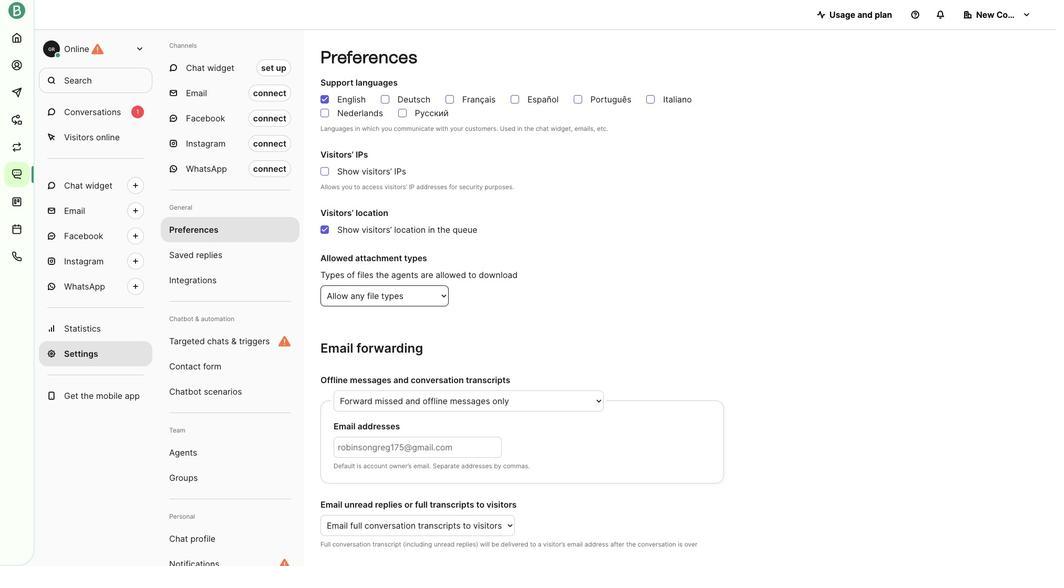 Task type: vqa. For each thing, say whether or not it's contained in the screenshot.
CHATBOT associated with Chatbot scenarios
yes



Task type: describe. For each thing, give the bounding box(es) containing it.
0 vertical spatial chat widget
[[186, 63, 234, 73]]

get the mobile app link
[[39, 383, 152, 408]]

email unread replies or full transcripts to visitors
[[321, 500, 517, 510]]

email
[[568, 541, 583, 548]]

0 vertical spatial facebook
[[186, 113, 225, 124]]

(including
[[403, 541, 432, 548]]

for
[[449, 183, 458, 191]]

the left 'queue' at the left of page
[[438, 224, 451, 235]]

connect for email
[[253, 88, 286, 98]]

which
[[362, 125, 380, 132]]

integrations
[[169, 275, 217, 285]]

get the mobile app
[[64, 391, 140, 401]]

usage
[[830, 9, 856, 20]]

types
[[404, 253, 427, 264]]

online
[[64, 44, 89, 54]]

are
[[421, 270, 434, 280]]

email forwarding
[[321, 341, 423, 356]]

addresses for preferences
[[417, 183, 448, 191]]

русский
[[415, 108, 449, 118]]

1 horizontal spatial conversation
[[411, 375, 464, 385]]

connect for instagram
[[253, 138, 286, 149]]

offline
[[321, 375, 348, 385]]

usage and plan button
[[809, 4, 901, 25]]

transcript
[[373, 541, 401, 548]]

email for email unread replies or full transcripts to visitors
[[321, 500, 343, 510]]

app
[[125, 391, 140, 401]]

groups
[[169, 473, 198, 483]]

1 vertical spatial you
[[342, 183, 353, 191]]

up
[[276, 63, 286, 73]]

form
[[203, 361, 222, 372]]

automation
[[201, 315, 235, 323]]

email for email addresses
[[334, 421, 356, 431]]

conversations
[[64, 107, 121, 117]]

chatbot for chatbot & automation
[[169, 315, 193, 323]]

address
[[585, 541, 609, 548]]

team
[[169, 426, 186, 434]]

set
[[261, 63, 274, 73]]

visitors' for show visitors' ips
[[321, 149, 354, 160]]

company
[[997, 9, 1036, 20]]

0 vertical spatial unread
[[345, 500, 373, 510]]

default
[[334, 462, 355, 470]]

agents
[[169, 447, 197, 458]]

purposes.
[[485, 183, 514, 191]]

get
[[64, 391, 78, 401]]

saved replies link
[[161, 242, 300, 268]]

0 horizontal spatial conversation
[[333, 541, 371, 548]]

languages
[[356, 77, 398, 88]]

profile
[[191, 534, 216, 544]]

default is account owner's email. separate addresses by commas.
[[334, 462, 530, 470]]

1 horizontal spatial &
[[231, 336, 237, 346]]

visitors online
[[64, 132, 120, 142]]

security
[[459, 183, 483, 191]]

1 vertical spatial location
[[394, 224, 426, 235]]

visitors online link
[[39, 125, 152, 150]]

queue
[[453, 224, 478, 235]]

full
[[415, 500, 428, 510]]

email link
[[39, 198, 152, 223]]

email for email forwarding
[[321, 341, 353, 356]]

contact
[[169, 361, 201, 372]]

the right get
[[81, 391, 94, 401]]

forwarding
[[357, 341, 423, 356]]

search link
[[39, 68, 152, 93]]

owner's
[[389, 462, 412, 470]]

español
[[528, 94, 559, 105]]

1 vertical spatial chat
[[64, 180, 83, 191]]

account
[[364, 462, 388, 470]]

visitors' for show visitors' location in the queue
[[321, 207, 354, 218]]

customers.
[[465, 125, 498, 132]]

visitors' ips
[[321, 149, 368, 160]]

whatsapp link
[[39, 274, 152, 299]]

languages
[[321, 125, 353, 132]]

chat
[[536, 125, 549, 132]]

visitors' for ips
[[362, 166, 392, 177]]

0 vertical spatial &
[[195, 315, 199, 323]]

chat widget link
[[39, 173, 152, 198]]

widget,
[[551, 125, 573, 132]]

your
[[450, 125, 464, 132]]

triggers
[[239, 336, 270, 346]]

access
[[362, 183, 383, 191]]

statistics
[[64, 323, 101, 334]]

online
[[96, 132, 120, 142]]

to right the allowed
[[469, 270, 477, 280]]

0 horizontal spatial addresses
[[358, 421, 400, 431]]

or
[[405, 500, 413, 510]]

0 horizontal spatial location
[[356, 207, 388, 218]]

with
[[436, 125, 449, 132]]

plan
[[875, 9, 893, 20]]

of
[[347, 270, 355, 280]]

communicate
[[394, 125, 434, 132]]

saved replies
[[169, 250, 223, 260]]

full
[[321, 541, 331, 548]]

messages
[[350, 375, 392, 385]]

français
[[462, 94, 496, 105]]

new
[[977, 9, 995, 20]]

1 horizontal spatial widget
[[207, 63, 234, 73]]

integrations link
[[161, 268, 300, 293]]

replies)
[[457, 541, 479, 548]]

chats
[[207, 336, 229, 346]]

1 horizontal spatial instagram
[[186, 138, 226, 149]]

full conversation transcript (including unread replies) will be delivered to a visitor's email address after the conversation is over
[[321, 541, 698, 548]]

1 horizontal spatial ips
[[394, 166, 406, 177]]

preferences inside 'link'
[[169, 224, 219, 235]]



Task type: locate. For each thing, give the bounding box(es) containing it.
email down chat widget link
[[64, 206, 85, 216]]

visitors' left 'ip'
[[385, 183, 407, 191]]

addresses for offline messages and conversation transcripts
[[462, 462, 492, 470]]

0 vertical spatial chat
[[186, 63, 205, 73]]

commas.
[[503, 462, 530, 470]]

languages in which you communicate with your customers. used in the chat widget, emails, etc.
[[321, 125, 609, 132]]

location down access at the top left of page
[[356, 207, 388, 218]]

0 horizontal spatial widget
[[85, 180, 113, 191]]

1 connect from the top
[[253, 88, 286, 98]]

1 vertical spatial chatbot
[[169, 386, 202, 397]]

1 vertical spatial addresses
[[358, 421, 400, 431]]

support
[[321, 77, 354, 88]]

emails,
[[575, 125, 596, 132]]

email.
[[414, 462, 431, 470]]

1 show from the top
[[337, 166, 360, 177]]

personal
[[169, 513, 195, 520]]

chat down channels
[[186, 63, 205, 73]]

etc.
[[597, 125, 609, 132]]

0 vertical spatial chatbot
[[169, 315, 193, 323]]

whatsapp down 'instagram' link
[[64, 281, 105, 292]]

visitors' for location
[[362, 224, 392, 235]]

1 visitors' from the top
[[321, 149, 354, 160]]

in left which
[[355, 125, 360, 132]]

1 horizontal spatial unread
[[434, 541, 455, 548]]

unread
[[345, 500, 373, 510], [434, 541, 455, 548]]

2 horizontal spatial in
[[518, 125, 523, 132]]

widget
[[207, 63, 234, 73], [85, 180, 113, 191]]

ips up allows you to access visitors' ip addresses for security purposes.
[[394, 166, 406, 177]]

visitor's
[[543, 541, 566, 548]]

email up full
[[321, 500, 343, 510]]

0 horizontal spatial &
[[195, 315, 199, 323]]

1 horizontal spatial you
[[381, 125, 392, 132]]

1 horizontal spatial preferences
[[321, 47, 418, 67]]

english
[[337, 94, 366, 105]]

0 horizontal spatial chat widget
[[64, 180, 113, 191]]

replies right "saved"
[[196, 250, 223, 260]]

statistics link
[[39, 316, 152, 341]]

0 horizontal spatial is
[[357, 462, 362, 470]]

1 vertical spatial preferences
[[169, 224, 219, 235]]

0 horizontal spatial ips
[[356, 149, 368, 160]]

1 vertical spatial is
[[678, 541, 683, 548]]

replies left or
[[375, 500, 403, 510]]

email
[[186, 88, 207, 98], [64, 206, 85, 216], [321, 341, 353, 356], [334, 421, 356, 431], [321, 500, 343, 510]]

show visitors' location in the queue
[[337, 224, 478, 235]]

email up offline
[[321, 341, 353, 356]]

0 vertical spatial ips
[[356, 149, 368, 160]]

targeted
[[169, 336, 205, 346]]

1 vertical spatial whatsapp
[[64, 281, 105, 292]]

1 horizontal spatial location
[[394, 224, 426, 235]]

ips up show visitors' ips
[[356, 149, 368, 160]]

italiano
[[664, 94, 692, 105]]

addresses up account
[[358, 421, 400, 431]]

you right which
[[381, 125, 392, 132]]

nederlands
[[337, 108, 383, 118]]

types
[[321, 270, 345, 280]]

groups link
[[161, 465, 300, 490]]

you
[[381, 125, 392, 132], [342, 183, 353, 191]]

0 vertical spatial transcripts
[[466, 375, 511, 385]]

in left 'queue' at the left of page
[[428, 224, 435, 235]]

and
[[858, 9, 873, 20], [394, 375, 409, 385]]

email up default
[[334, 421, 356, 431]]

Email addresses email field
[[334, 437, 502, 458]]

0 vertical spatial and
[[858, 9, 873, 20]]

visitors' down allows
[[321, 207, 354, 218]]

visitors
[[64, 132, 94, 142]]

contact form link
[[161, 354, 300, 379]]

new company button
[[956, 4, 1040, 25]]

& right the chats
[[231, 336, 237, 346]]

show
[[337, 166, 360, 177], [337, 224, 360, 235]]

0 horizontal spatial whatsapp
[[64, 281, 105, 292]]

conversation
[[411, 375, 464, 385], [333, 541, 371, 548], [638, 541, 676, 548]]

chat up email link
[[64, 180, 83, 191]]

1 vertical spatial visitors'
[[321, 207, 354, 218]]

visitors' down visitors' location
[[362, 224, 392, 235]]

and inside "button"
[[858, 9, 873, 20]]

facebook link
[[39, 223, 152, 249]]

the left chat
[[524, 125, 534, 132]]

0 horizontal spatial preferences
[[169, 224, 219, 235]]

2 show from the top
[[337, 224, 360, 235]]

chatbot down contact
[[169, 386, 202, 397]]

0 vertical spatial instagram
[[186, 138, 226, 149]]

preferences up saved replies at the left of page
[[169, 224, 219, 235]]

1 vertical spatial and
[[394, 375, 409, 385]]

connect
[[253, 88, 286, 98], [253, 113, 286, 124], [253, 138, 286, 149], [253, 163, 286, 174]]

addresses left the by
[[462, 462, 492, 470]]

the
[[524, 125, 534, 132], [438, 224, 451, 235], [376, 270, 389, 280], [81, 391, 94, 401], [627, 541, 636, 548]]

2 horizontal spatial addresses
[[462, 462, 492, 470]]

3 connect from the top
[[253, 138, 286, 149]]

0 horizontal spatial in
[[355, 125, 360, 132]]

targeted chats & triggers link
[[161, 329, 300, 354]]

and right messages
[[394, 375, 409, 385]]

addresses right 'ip'
[[417, 183, 448, 191]]

ips
[[356, 149, 368, 160], [394, 166, 406, 177]]

targeted chats & triggers
[[169, 336, 270, 346]]

widget left set
[[207, 63, 234, 73]]

1 vertical spatial facebook
[[64, 231, 103, 241]]

0 horizontal spatial facebook
[[64, 231, 103, 241]]

connect for whatsapp
[[253, 163, 286, 174]]

ip
[[409, 183, 415, 191]]

0 horizontal spatial replies
[[196, 250, 223, 260]]

0 vertical spatial preferences
[[321, 47, 418, 67]]

visitors' down the languages
[[321, 149, 354, 160]]

allowed
[[436, 270, 466, 280]]

0 vertical spatial replies
[[196, 250, 223, 260]]

usage and plan
[[830, 9, 893, 20]]

visitors'
[[362, 166, 392, 177], [385, 183, 407, 191], [362, 224, 392, 235]]

to left access at the top left of page
[[354, 183, 360, 191]]

chatbot & automation
[[169, 315, 235, 323]]

2 connect from the top
[[253, 113, 286, 124]]

1 vertical spatial transcripts
[[430, 500, 474, 510]]

chat profile link
[[161, 526, 300, 551]]

1 vertical spatial instagram
[[64, 256, 104, 267]]

0 horizontal spatial you
[[342, 183, 353, 191]]

0 horizontal spatial unread
[[345, 500, 373, 510]]

2 vertical spatial chat
[[169, 534, 188, 544]]

2 vertical spatial addresses
[[462, 462, 492, 470]]

is right default
[[357, 462, 362, 470]]

0 vertical spatial widget
[[207, 63, 234, 73]]

show for show visitors' location in the queue
[[337, 224, 360, 235]]

1 vertical spatial &
[[231, 336, 237, 346]]

transcripts
[[466, 375, 511, 385], [430, 500, 474, 510]]

new company
[[977, 9, 1036, 20]]

the right files
[[376, 270, 389, 280]]

&
[[195, 315, 199, 323], [231, 336, 237, 346]]

0 vertical spatial show
[[337, 166, 360, 177]]

attachment
[[355, 253, 402, 264]]

a
[[538, 541, 542, 548]]

preferences link
[[161, 217, 300, 242]]

instagram link
[[39, 249, 152, 274]]

will
[[480, 541, 490, 548]]

1 horizontal spatial in
[[428, 224, 435, 235]]

português
[[591, 94, 632, 105]]

1 vertical spatial show
[[337, 224, 360, 235]]

0 vertical spatial visitors'
[[362, 166, 392, 177]]

1 vertical spatial replies
[[375, 500, 403, 510]]

visitors' up access at the top left of page
[[362, 166, 392, 177]]

0 horizontal spatial instagram
[[64, 256, 104, 267]]

0 vertical spatial location
[[356, 207, 388, 218]]

offline messages and conversation transcripts
[[321, 375, 511, 385]]

download
[[479, 270, 518, 280]]

1 horizontal spatial replies
[[375, 500, 403, 510]]

over
[[685, 541, 698, 548]]

delivered
[[501, 541, 529, 548]]

agents
[[391, 270, 419, 280]]

set up
[[261, 63, 286, 73]]

to left a
[[530, 541, 536, 548]]

and left plan
[[858, 9, 873, 20]]

1 horizontal spatial chat widget
[[186, 63, 234, 73]]

email addresses
[[334, 421, 400, 431]]

widget inside chat widget link
[[85, 180, 113, 191]]

mobile
[[96, 391, 123, 401]]

chatbot inside chatbot scenarios link
[[169, 386, 202, 397]]

chat widget down channels
[[186, 63, 234, 73]]

used
[[500, 125, 516, 132]]

whatsapp up general
[[186, 163, 227, 174]]

separate
[[433, 462, 460, 470]]

files
[[357, 270, 374, 280]]

show for show visitors' ips
[[337, 166, 360, 177]]

4 connect from the top
[[253, 163, 286, 174]]

1
[[136, 108, 139, 116]]

show visitors' ips
[[337, 166, 406, 177]]

2 visitors' from the top
[[321, 207, 354, 218]]

saved
[[169, 250, 194, 260]]

2 chatbot from the top
[[169, 386, 202, 397]]

1 horizontal spatial and
[[858, 9, 873, 20]]

unread down default
[[345, 500, 373, 510]]

connect for facebook
[[253, 113, 286, 124]]

is left over
[[678, 541, 683, 548]]

settings
[[64, 349, 98, 359]]

unread left replies)
[[434, 541, 455, 548]]

general
[[169, 203, 192, 211]]

chatbot for chatbot scenarios
[[169, 386, 202, 397]]

to left 'visitors'
[[476, 500, 485, 510]]

1 horizontal spatial whatsapp
[[186, 163, 227, 174]]

0 horizontal spatial and
[[394, 375, 409, 385]]

1 vertical spatial visitors'
[[385, 183, 407, 191]]

chatbot scenarios
[[169, 386, 242, 397]]

0 vertical spatial whatsapp
[[186, 163, 227, 174]]

the right after
[[627, 541, 636, 548]]

allowed attachment types
[[321, 253, 427, 264]]

visitors
[[487, 500, 517, 510]]

be
[[492, 541, 499, 548]]

location up types
[[394, 224, 426, 235]]

chatbot up targeted
[[169, 315, 193, 323]]

0 vertical spatial is
[[357, 462, 362, 470]]

deutsch
[[398, 94, 431, 105]]

1 horizontal spatial is
[[678, 541, 683, 548]]

0 vertical spatial visitors'
[[321, 149, 354, 160]]

show down visitors' ips
[[337, 166, 360, 177]]

chat down personal
[[169, 534, 188, 544]]

after
[[611, 541, 625, 548]]

1 horizontal spatial addresses
[[417, 183, 448, 191]]

preferences up languages
[[321, 47, 418, 67]]

widget up email link
[[85, 180, 113, 191]]

0 vertical spatial addresses
[[417, 183, 448, 191]]

show down visitors' location
[[337, 224, 360, 235]]

you right allows
[[342, 183, 353, 191]]

in right 'used'
[[518, 125, 523, 132]]

1 chatbot from the top
[[169, 315, 193, 323]]

scenarios
[[204, 386, 242, 397]]

1 horizontal spatial facebook
[[186, 113, 225, 124]]

allows you to access visitors' ip addresses for security purposes.
[[321, 183, 514, 191]]

to
[[354, 183, 360, 191], [469, 270, 477, 280], [476, 500, 485, 510], [530, 541, 536, 548]]

1 vertical spatial chat widget
[[64, 180, 113, 191]]

1 vertical spatial ips
[[394, 166, 406, 177]]

2 horizontal spatial conversation
[[638, 541, 676, 548]]

email down channels
[[186, 88, 207, 98]]

chat widget up email link
[[64, 180, 113, 191]]

1 vertical spatial unread
[[434, 541, 455, 548]]

visitors' location
[[321, 207, 388, 218]]

2 vertical spatial visitors'
[[362, 224, 392, 235]]

chat profile
[[169, 534, 216, 544]]

0 vertical spatial you
[[381, 125, 392, 132]]

& left automation
[[195, 315, 199, 323]]

1 vertical spatial widget
[[85, 180, 113, 191]]



